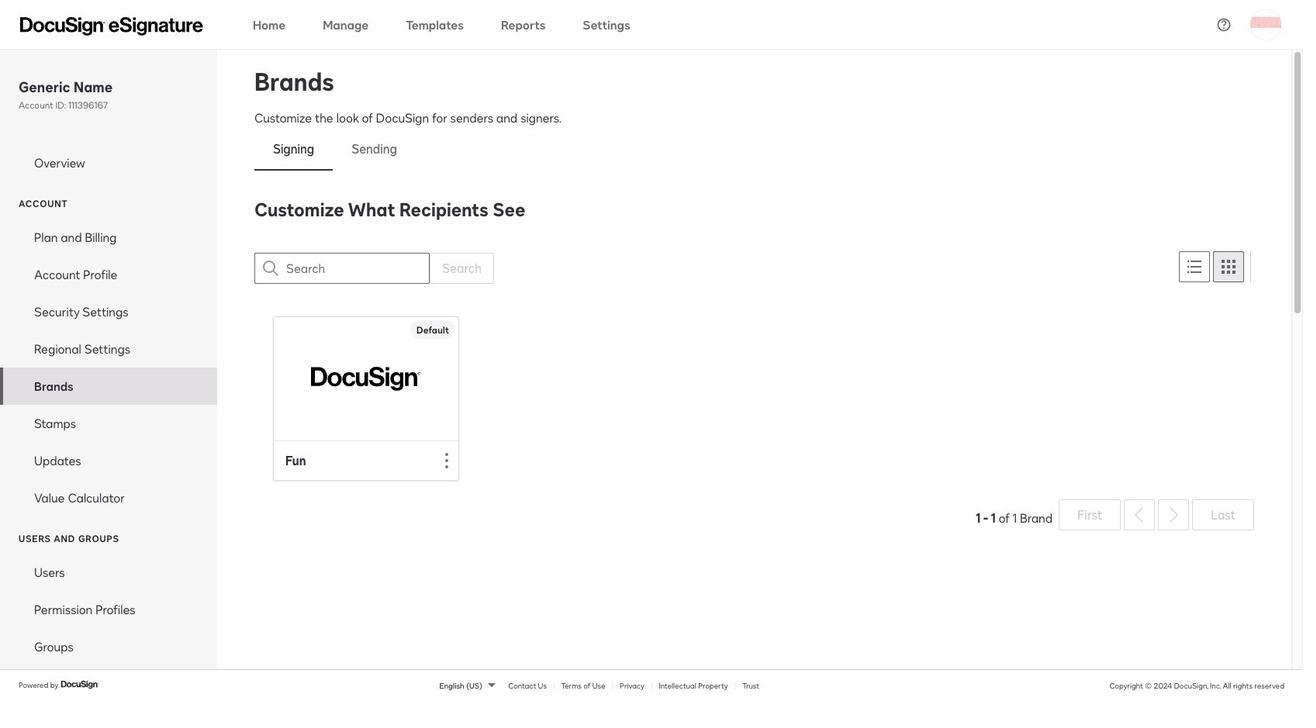 Task type: locate. For each thing, give the bounding box(es) containing it.
tab panel
[[255, 196, 1255, 534]]

tab list
[[255, 127, 1255, 171]]

docusign image
[[61, 679, 99, 692]]

your uploaded profile image image
[[1251, 9, 1282, 40]]



Task type: vqa. For each thing, say whether or not it's contained in the screenshot.
"Fun" image
yes



Task type: describe. For each thing, give the bounding box(es) containing it.
fun image
[[311, 361, 421, 397]]

docusign admin image
[[20, 17, 203, 35]]

account element
[[0, 219, 217, 517]]

Search text field
[[286, 254, 429, 283]]

users and groups element
[[0, 554, 217, 666]]



